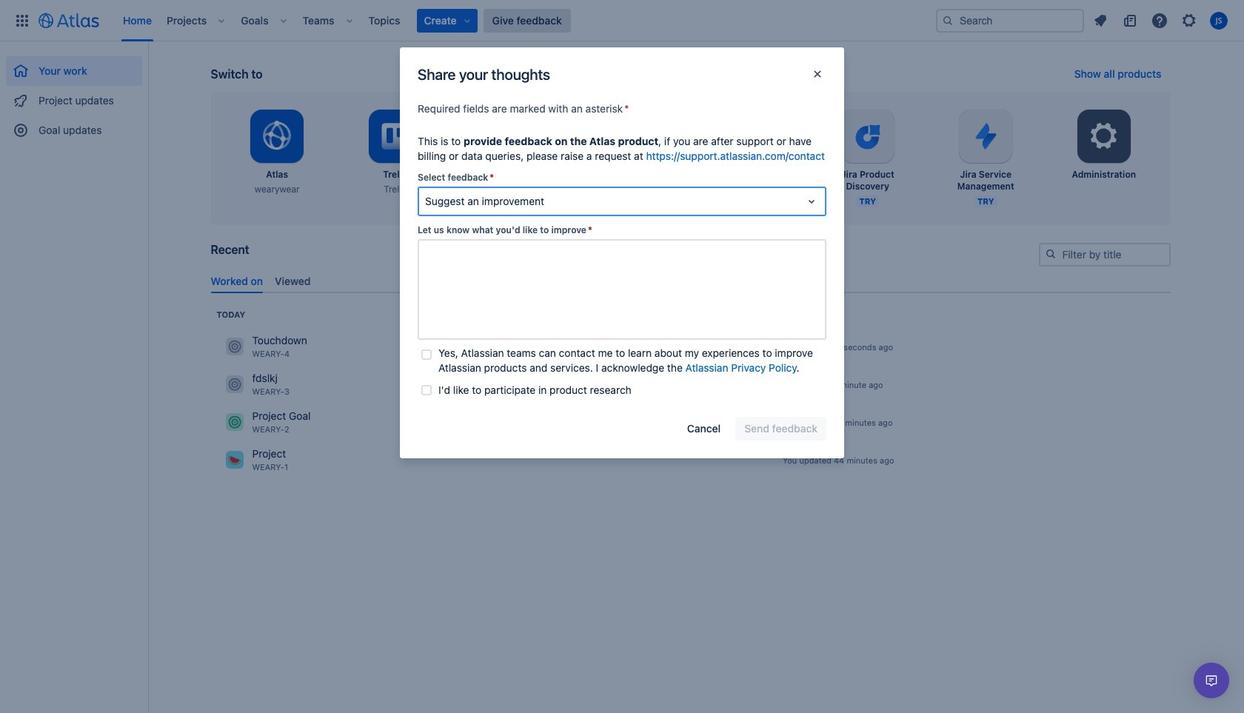 Task type: vqa. For each thing, say whether or not it's contained in the screenshot.
Open icon
yes



Task type: locate. For each thing, give the bounding box(es) containing it.
None text field
[[418, 239, 827, 340]]

group
[[6, 41, 142, 150]]

open intercom messenger image
[[1203, 672, 1221, 690]]

0 vertical spatial townsquare image
[[226, 414, 243, 431]]

banner
[[0, 0, 1245, 41]]

0 vertical spatial townsquare image
[[226, 338, 243, 356]]

tab list
[[205, 269, 1177, 293]]

1 townsquare image from the top
[[226, 414, 243, 431]]

settings image
[[1087, 119, 1122, 154]]

heading
[[217, 309, 245, 321]]

Search field
[[937, 9, 1085, 32]]

search image
[[1045, 248, 1057, 260]]

2 townsquare image from the top
[[226, 376, 243, 394]]

1 vertical spatial townsquare image
[[226, 376, 243, 394]]

help image
[[1151, 11, 1169, 29]]

townsquare image
[[226, 414, 243, 431], [226, 451, 243, 469]]

1 townsquare image from the top
[[226, 338, 243, 356]]

1 vertical spatial townsquare image
[[226, 451, 243, 469]]

open image
[[803, 193, 821, 210]]

townsquare image
[[226, 338, 243, 356], [226, 376, 243, 394]]



Task type: describe. For each thing, give the bounding box(es) containing it.
Filter by title field
[[1041, 245, 1170, 265]]

2 townsquare image from the top
[[226, 451, 243, 469]]

close modal image
[[809, 65, 827, 83]]

top element
[[9, 0, 937, 41]]

search image
[[942, 14, 954, 26]]



